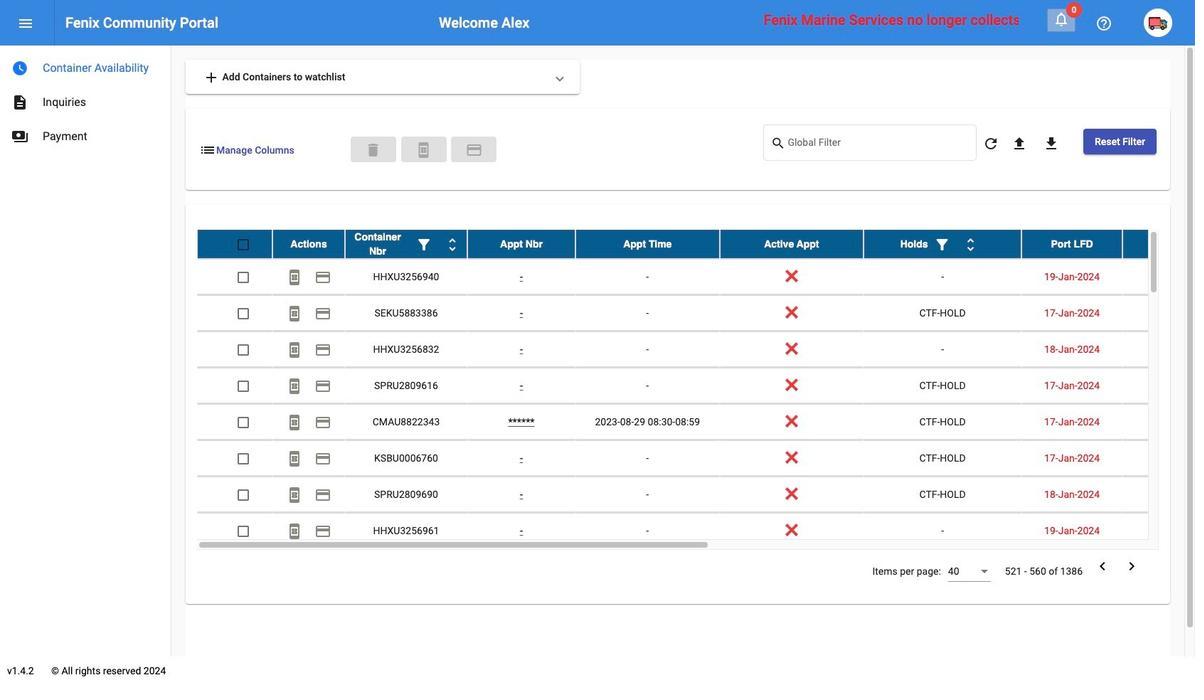 Task type: vqa. For each thing, say whether or not it's contained in the screenshot.
2nd column header from the right
yes



Task type: locate. For each thing, give the bounding box(es) containing it.
row
[[197, 230, 1195, 259], [197, 259, 1195, 295], [197, 295, 1195, 332], [197, 332, 1195, 368], [197, 368, 1195, 404], [197, 404, 1195, 440], [197, 440, 1195, 477], [197, 477, 1195, 513], [197, 513, 1195, 549]]

navigation
[[0, 46, 171, 154]]

cell for eighth row from the bottom
[[1123, 259, 1195, 295]]

no color image
[[1053, 11, 1070, 28], [17, 15, 34, 32], [11, 94, 28, 111], [11, 128, 28, 145], [415, 141, 432, 159], [466, 141, 483, 159], [415, 236, 433, 253], [962, 236, 979, 253], [314, 305, 331, 323], [314, 342, 331, 359], [286, 378, 303, 395], [314, 378, 331, 395], [314, 451, 331, 468], [286, 523, 303, 540], [314, 523, 331, 540], [1094, 558, 1111, 575]]

7 row from the top
[[197, 440, 1195, 477]]

4 row from the top
[[197, 332, 1195, 368]]

cell for third row from the bottom of the page
[[1123, 440, 1195, 476]]

4 cell from the top
[[1123, 368, 1195, 403]]

cell for sixth row from the bottom of the page
[[1123, 332, 1195, 367]]

cell for 1st row from the bottom
[[1123, 513, 1195, 549]]

9 row from the top
[[197, 513, 1195, 549]]

7 cell from the top
[[1123, 477, 1195, 512]]

cell
[[1123, 259, 1195, 295], [1123, 295, 1195, 331], [1123, 332, 1195, 367], [1123, 368, 1195, 403], [1123, 404, 1195, 440], [1123, 440, 1195, 476], [1123, 477, 1195, 512], [1123, 513, 1195, 549]]

cell for 4th row from the bottom of the page
[[1123, 404, 1195, 440]]

3 column header from the left
[[467, 230, 575, 258]]

cell for eighth row
[[1123, 477, 1195, 512]]

8 cell from the top
[[1123, 513, 1195, 549]]

cell for 5th row from the bottom
[[1123, 368, 1195, 403]]

Global Watchlist Filter field
[[788, 139, 969, 151]]

column header
[[272, 230, 345, 258], [345, 230, 467, 258], [467, 230, 575, 258], [575, 230, 720, 258], [720, 230, 864, 258], [864, 230, 1022, 258], [1022, 230, 1123, 258], [1123, 230, 1195, 258]]

1 row from the top
[[197, 230, 1195, 259]]

delete image
[[365, 141, 382, 159]]

1 cell from the top
[[1123, 259, 1195, 295]]

3 row from the top
[[197, 295, 1195, 332]]

5 row from the top
[[197, 368, 1195, 404]]

1 column header from the left
[[272, 230, 345, 258]]

8 column header from the left
[[1123, 230, 1195, 258]]

2 cell from the top
[[1123, 295, 1195, 331]]

3 cell from the top
[[1123, 332, 1195, 367]]

5 cell from the top
[[1123, 404, 1195, 440]]

7 column header from the left
[[1022, 230, 1123, 258]]

grid
[[197, 230, 1195, 550]]

6 cell from the top
[[1123, 440, 1195, 476]]

8 row from the top
[[197, 477, 1195, 513]]

no color image
[[1095, 15, 1113, 32], [11, 60, 28, 77], [203, 69, 220, 86], [771, 135, 788, 152], [982, 135, 999, 152], [1011, 135, 1028, 152], [1043, 135, 1060, 152], [199, 141, 216, 159], [444, 236, 461, 253], [934, 236, 951, 253], [286, 269, 303, 286], [314, 269, 331, 286], [286, 305, 303, 323], [286, 342, 303, 359], [286, 414, 303, 431], [314, 414, 331, 431], [286, 451, 303, 468], [286, 487, 303, 504], [314, 487, 331, 504], [1123, 558, 1140, 575]]

2 row from the top
[[197, 259, 1195, 295]]



Task type: describe. For each thing, give the bounding box(es) containing it.
2 column header from the left
[[345, 230, 467, 258]]

6 row from the top
[[197, 404, 1195, 440]]

4 column header from the left
[[575, 230, 720, 258]]

5 column header from the left
[[720, 230, 864, 258]]

6 column header from the left
[[864, 230, 1022, 258]]

cell for 3rd row from the top of the page
[[1123, 295, 1195, 331]]



